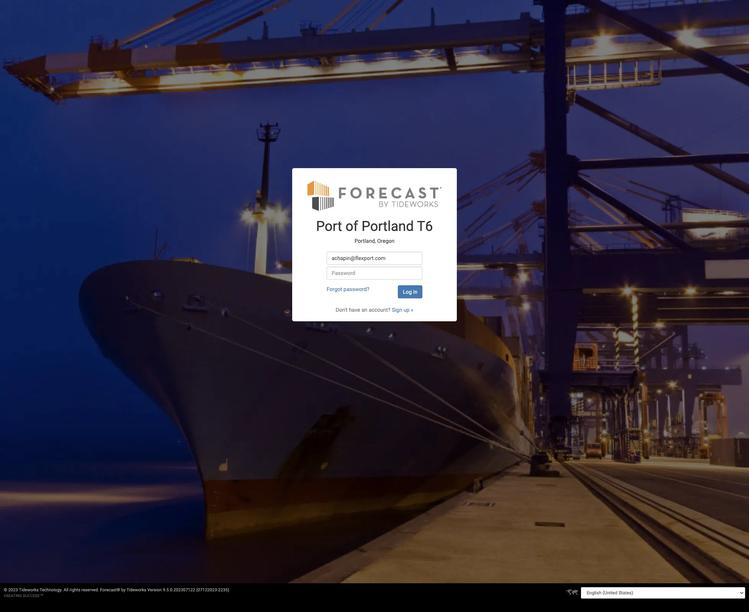 Task type: describe. For each thing, give the bounding box(es) containing it.
don't
[[336, 307, 348, 313]]

don't have an account? sign up »
[[336, 307, 413, 313]]

sign
[[392, 307, 402, 313]]

log
[[403, 289, 412, 295]]

© 2023 tideworks technology. all rights reserved. forecast® by tideworks version 9.5.0.202307122 (07122023-2235) creating success ℠
[[4, 587, 229, 598]]

2023
[[8, 587, 18, 592]]

»
[[411, 307, 413, 313]]

all
[[64, 587, 68, 592]]

1 tideworks from the left
[[19, 587, 39, 592]]

forgot password? log in
[[327, 286, 417, 295]]

2235)
[[218, 587, 229, 592]]

rights
[[70, 587, 80, 592]]

password?
[[344, 286, 369, 292]]

version
[[147, 587, 162, 592]]

(07122023-
[[196, 587, 218, 592]]

in
[[413, 289, 417, 295]]

Password password field
[[327, 267, 422, 280]]

have
[[349, 307, 360, 313]]

©
[[4, 587, 7, 592]]



Task type: locate. For each thing, give the bounding box(es) containing it.
an
[[362, 307, 367, 313]]

account?
[[369, 307, 391, 313]]

log in button
[[398, 285, 422, 298]]

reserved.
[[81, 587, 99, 592]]

success
[[23, 594, 39, 598]]

tideworks
[[19, 587, 39, 592], [127, 587, 146, 592]]

forgot password? link
[[327, 286, 369, 292]]

of
[[346, 218, 358, 234]]

tideworks up success at bottom left
[[19, 587, 39, 592]]

sign up » link
[[392, 307, 413, 313]]

forgot
[[327, 286, 342, 292]]

℠
[[40, 594, 43, 598]]

oregon
[[377, 238, 395, 244]]

forecast®
[[100, 587, 120, 592]]

up
[[404, 307, 410, 313]]

9.5.0.202307122
[[163, 587, 195, 592]]

tideworks right by
[[127, 587, 146, 592]]

forecast® by tideworks image
[[308, 180, 442, 211]]

portland
[[362, 218, 414, 234]]

Email or username text field
[[327, 252, 422, 265]]

port
[[316, 218, 342, 234]]

port of portland t6 portland, oregon
[[316, 218, 433, 244]]

by
[[121, 587, 126, 592]]

t6
[[417, 218, 433, 234]]

2 tideworks from the left
[[127, 587, 146, 592]]

0 horizontal spatial tideworks
[[19, 587, 39, 592]]

creating
[[4, 594, 22, 598]]

technology.
[[40, 587, 63, 592]]

1 horizontal spatial tideworks
[[127, 587, 146, 592]]

portland,
[[355, 238, 376, 244]]



